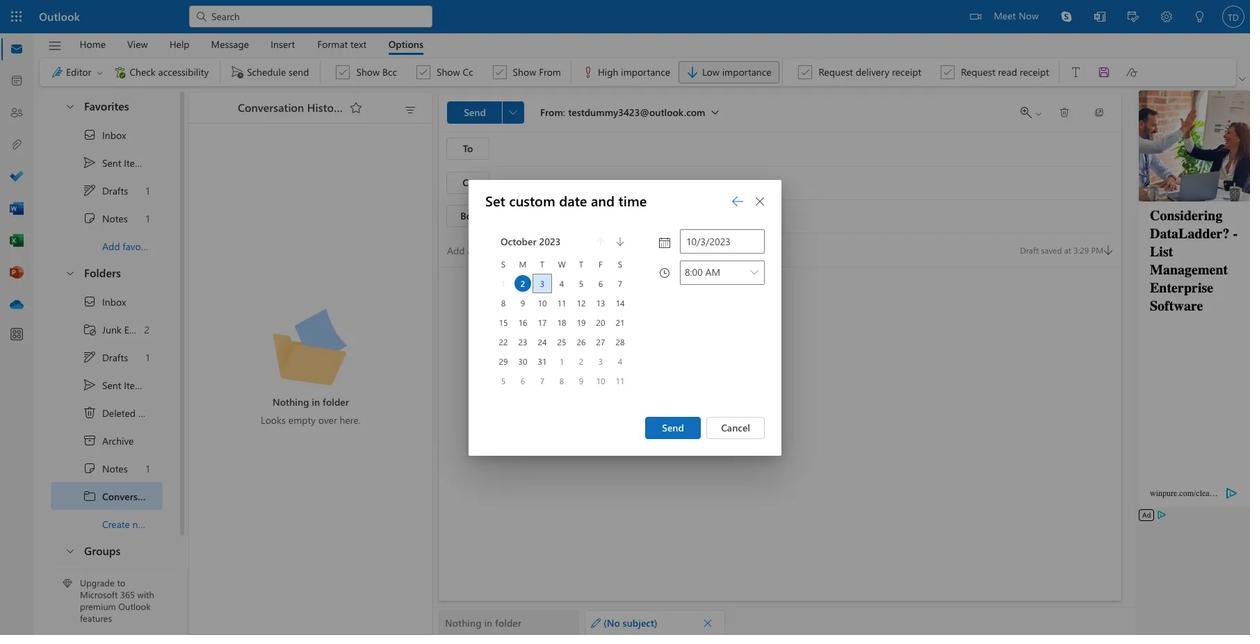 Task type: describe. For each thing, give the bounding box(es) containing it.
show for show bcc
[[356, 65, 380, 78]]

saturday element
[[611, 254, 630, 274]]

Message body, press Alt+F10 to exit text field
[[447, 279, 1113, 472]]

2  from the top
[[83, 350, 97, 364]]

1 vertical spatial 5 button
[[495, 372, 512, 389]]

favorites tree item
[[51, 93, 163, 121]]

1 vertical spatial 9 button
[[573, 372, 590, 389]]

 tree item
[[51, 399, 163, 427]]

2 button inside cell
[[515, 275, 531, 292]]

0 horizontal spatial 6 button
[[515, 372, 531, 389]]

over
[[318, 414, 337, 427]]

and
[[591, 191, 615, 210]]

options
[[388, 37, 423, 50]]

october inside selected date october 3, 2023
[[485, 249, 520, 262]]

1 for second  tree item from the bottom of the set custom date and time application
[[146, 184, 149, 197]]

schedule
[[247, 65, 286, 78]]

2  tree item from the top
[[51, 371, 163, 399]]

1  tree item from the top
[[51, 177, 163, 204]]

message
[[211, 37, 249, 50]]

0 horizontal spatial 4 button
[[553, 275, 570, 292]]

set custom date and time dialog
[[0, 0, 1250, 636]]

create new folder tree item
[[51, 510, 178, 538]]

 junk email 2
[[83, 323, 149, 337]]


[[591, 619, 601, 628]]

2  from the top
[[83, 378, 97, 392]]

ad
[[1142, 510, 1151, 520]]

 button
[[1085, 102, 1113, 124]]

show for show from
[[513, 65, 536, 78]]

7 for 7 button to the top
[[618, 278, 622, 289]]

view
[[127, 37, 148, 50]]

 button
[[747, 261, 762, 283]]

view button
[[117, 33, 158, 55]]

actions group
[[1062, 58, 1146, 86]]

selected date october 3, 2023, today's date october 2, 2023 group
[[485, 223, 638, 406]]

26
[[577, 336, 586, 347]]

26 button
[[573, 333, 590, 350]]

27
[[596, 336, 605, 347]]

format
[[317, 37, 348, 50]]

importance for 
[[621, 65, 670, 78]]

reading pane main content
[[433, 87, 1135, 636]]

21
[[616, 317, 625, 328]]

excel image
[[10, 234, 24, 248]]

5 for the right 5 button
[[579, 278, 584, 289]]

 inside the favorites tree
[[83, 211, 97, 225]]

Add a subject text field
[[439, 239, 1008, 261]]

outlook banner
[[0, 0, 1250, 33]]

items for second  tree item from the bottom of the set custom date and time application
[[124, 156, 147, 169]]

7 for the bottommost 7 button
[[540, 375, 545, 386]]

0 vertical spatial 7 button
[[612, 275, 629, 292]]

30
[[518, 356, 527, 367]]

 for 
[[1059, 107, 1070, 118]]

text
[[351, 37, 367, 50]]

premium features image
[[63, 580, 72, 589]]

help
[[169, 37, 190, 50]]

request delivery receipt
[[819, 65, 922, 78]]

0 vertical spatial 11 button
[[553, 294, 570, 311]]

 drafts for second  tree item from the bottom of the set custom date and time application
[[83, 184, 128, 197]]

low
[[702, 65, 720, 78]]

2023 inside selected date october 3, 2023
[[485, 276, 506, 289]]

 inside "draft saved at 3:29 pm "
[[1104, 245, 1113, 255]]

 for groups
[[65, 545, 76, 557]]

drafts for second  tree item
[[102, 351, 128, 364]]


[[230, 65, 244, 79]]

30 button
[[515, 353, 531, 370]]

features
[[80, 613, 112, 624]]

create new folder
[[102, 518, 178, 531]]

archive
[[102, 434, 134, 447]]

0 vertical spatial 11
[[557, 297, 566, 308]]

f
[[599, 258, 603, 269]]

inbox for 1st  tree item from the top
[[102, 128, 126, 142]]


[[686, 65, 700, 79]]

sent inside the favorites tree
[[102, 156, 121, 169]]

1 horizontal spatial 5 button
[[573, 275, 590, 292]]

check
[[130, 65, 156, 78]]

delivery
[[856, 65, 890, 78]]

 for 1st  tree item from the top
[[83, 128, 97, 142]]

draft saved at 3:29 pm 
[[1020, 244, 1113, 256]]

 inbox for 1st  tree item from the top
[[83, 128, 126, 142]]

 button
[[1051, 102, 1078, 124]]

23 button
[[515, 333, 531, 350]]

october 2023 button
[[494, 232, 591, 251]]

groups
[[84, 544, 121, 558]]

15 button
[[495, 314, 512, 331]]

left-rail-appbar navigation
[[3, 33, 31, 321]]

2 for 2 button to the bottom
[[579, 356, 584, 367]]

20 button
[[592, 314, 609, 331]]

17
[[538, 317, 547, 328]]

25
[[557, 336, 566, 347]]

 inside the favorites tree
[[83, 156, 97, 170]]

draft
[[1020, 244, 1039, 256]]

show for show cc
[[437, 65, 460, 78]]

1 for 2nd  tree item from the top of the set custom date and time application
[[146, 462, 149, 475]]

 tree item
[[51, 316, 163, 344]]

2  tree item from the top
[[51, 455, 163, 483]]

 tree item
[[51, 427, 163, 455]]

accessibility
[[158, 65, 209, 78]]

1 vertical spatial 9
[[579, 375, 584, 386]]

microsoft
[[80, 589, 118, 601]]

favorites
[[84, 99, 129, 113]]


[[48, 39, 62, 53]]

0 horizontal spatial 8 button
[[495, 294, 512, 311]]

1 vertical spatial 7 button
[[534, 372, 551, 389]]

1 vertical spatial 4
[[618, 356, 622, 367]]

 drafts for second  tree item
[[83, 350, 128, 364]]

 inbox for second  tree item
[[83, 295, 126, 309]]

receipt for request delivery receipt
[[892, 65, 922, 78]]

from : testdummy3423@outlook.com 
[[540, 105, 719, 119]]

format text
[[317, 37, 367, 50]]


[[113, 65, 127, 79]]

conversation history heading
[[220, 92, 367, 123]]


[[1069, 65, 1083, 79]]

cc button
[[446, 172, 490, 194]]


[[732, 196, 743, 207]]

1 vertical spatial 8 button
[[553, 372, 570, 389]]

1 vertical spatial 11 button
[[612, 372, 629, 389]]

 button
[[727, 190, 749, 212]]

 inside the favorites tree
[[83, 184, 97, 197]]

0 vertical spatial 4
[[560, 278, 564, 289]]

in for nothing in folder
[[484, 617, 492, 630]]

conversation history 
[[238, 100, 363, 115]]

cancel button
[[707, 417, 765, 439]]

 for  deleted items
[[83, 406, 97, 420]]

1 vertical spatial 4 button
[[612, 353, 629, 370]]

now
[[1019, 9, 1039, 22]]

proofing group
[[42, 58, 217, 86]]

drafts for second  tree item from the bottom of the set custom date and time application
[[102, 184, 128, 197]]

29 button
[[495, 353, 512, 370]]

28
[[616, 336, 625, 347]]

subject)
[[623, 617, 658, 630]]

24 button
[[534, 333, 551, 350]]

tab list inside set custom date and time application
[[69, 33, 434, 55]]

0 horizontal spatial 9 button
[[515, 294, 531, 311]]

 low importance
[[686, 65, 771, 79]]


[[659, 267, 670, 278]]

bcc inside show fields group
[[382, 65, 397, 78]]

8 for the leftmost 8 "button"
[[501, 297, 506, 308]]

m
[[519, 258, 527, 269]]

 button
[[41, 34, 69, 58]]

24
[[538, 336, 547, 347]]

29
[[499, 356, 508, 367]]

1 inside button
[[560, 356, 564, 367]]

powerpoint image
[[10, 266, 24, 280]]

onedrive image
[[10, 298, 24, 312]]

12
[[577, 297, 586, 308]]

 sent items for second  tree item from the bottom of the set custom date and time application
[[83, 156, 147, 170]]

october inside button
[[501, 235, 537, 248]]

mail image
[[10, 42, 24, 56]]

thursday element
[[572, 254, 591, 274]]

home button
[[69, 33, 116, 55]]

outlook inside banner
[[39, 9, 80, 24]]

 for show cc
[[419, 67, 428, 77]]

Select a date text field
[[681, 230, 764, 253]]

 for folders
[[65, 267, 76, 278]]

new
[[133, 518, 150, 531]]

1 button
[[553, 353, 570, 370]]

 button
[[611, 232, 630, 251]]

send button
[[645, 417, 701, 439]]

0 horizontal spatial 6
[[521, 375, 525, 386]]

 for request read receipt
[[943, 67, 953, 77]]

(no
[[604, 617, 620, 630]]

3
[[599, 356, 603, 367]]

premium
[[80, 601, 116, 613]]

25 button
[[553, 333, 570, 350]]

365
[[120, 589, 135, 601]]

0 vertical spatial 6 button
[[592, 275, 609, 292]]


[[703, 619, 713, 628]]

from inside show fields group
[[539, 65, 561, 78]]

1 vertical spatial 11
[[616, 375, 625, 386]]

insert button
[[260, 33, 305, 55]]

0 vertical spatial 9
[[521, 297, 525, 308]]

bcc inside button
[[460, 209, 475, 223]]

saved
[[1041, 244, 1062, 256]]

 sent items for 2nd  tree item from the top
[[83, 378, 147, 392]]

18
[[557, 317, 566, 328]]



Task type: locate. For each thing, give the bounding box(es) containing it.
date inside selected date october 3, 2023
[[485, 236, 504, 249]]

set custom date and time document
[[0, 0, 1250, 636]]

1 vertical spatial 10 button
[[592, 372, 609, 389]]

2 horizontal spatial folder
[[495, 617, 522, 630]]

4 right 3
[[618, 356, 622, 367]]

1 vertical spatial 8
[[560, 375, 564, 386]]

3  from the left
[[495, 67, 505, 77]]

5 down thursday element
[[579, 278, 584, 289]]

1 horizontal spatial 10
[[596, 375, 605, 386]]

2  inbox from the top
[[83, 295, 126, 309]]

2  from the left
[[419, 67, 428, 77]]

 notes up  tree item
[[83, 462, 128, 476]]


[[83, 211, 97, 225], [83, 462, 97, 476]]

0 horizontal spatial request
[[819, 65, 853, 78]]

set your advertising preferences image
[[1157, 510, 1168, 521]]

 left groups
[[65, 545, 76, 557]]

 inside 'tree item'
[[83, 406, 97, 420]]

1 horizontal spatial 7 button
[[612, 275, 629, 292]]

1 for second  tree item
[[146, 351, 149, 364]]

inbox down "favorites" tree item
[[102, 128, 126, 142]]

1 vertical spatial  drafts
[[83, 350, 128, 364]]

outlook inside upgrade to microsoft 365 with premium outlook features
[[118, 601, 151, 613]]

1 horizontal spatial t
[[579, 258, 583, 269]]

0 vertical spatial 2023
[[539, 235, 561, 248]]

1 inbox from the top
[[102, 128, 126, 142]]

cc
[[463, 65, 473, 78], [463, 176, 473, 189]]

8
[[501, 297, 506, 308], [560, 375, 564, 386]]

1 vertical spatial cc
[[463, 176, 473, 189]]

6 down 30 button
[[521, 375, 525, 386]]

1 horizontal spatial request
[[961, 65, 996, 78]]

2 importance from the left
[[722, 65, 771, 78]]

2  from the top
[[83, 462, 97, 476]]

10 down 3
[[596, 375, 605, 386]]

 up saturday element at the top of the page
[[616, 237, 624, 246]]

1  inbox from the top
[[83, 128, 126, 142]]

 inside groups tree item
[[65, 545, 76, 557]]

 down format text button
[[338, 67, 348, 77]]

importance
[[621, 65, 670, 78], [722, 65, 771, 78]]

1 vertical spatial 
[[83, 295, 97, 309]]

1 horizontal spatial 2023
[[539, 235, 561, 248]]

1  drafts from the top
[[83, 184, 128, 197]]

 for favorites
[[65, 100, 76, 112]]

add favorite
[[102, 240, 155, 253]]

set
[[485, 191, 505, 210]]

 up  'tree item'
[[83, 378, 97, 392]]

cc inside show fields group
[[463, 65, 473, 78]]

from
[[539, 65, 561, 78], [540, 105, 563, 119]]

date left and
[[559, 191, 587, 210]]

 notes inside the favorites tree
[[83, 211, 128, 225]]

 for request delivery receipt
[[801, 67, 810, 77]]

0 vertical spatial 8
[[501, 297, 506, 308]]

close image
[[752, 190, 768, 212]]

from inside reading pane "main content"
[[540, 105, 563, 119]]

show from
[[513, 65, 561, 78]]

tab list containing home
[[69, 33, 434, 55]]

set custom date and time heading
[[469, 180, 782, 224]]

 notes for first  tree item from the top of the set custom date and time application
[[83, 211, 128, 225]]

 inside "favorites" tree item
[[65, 100, 76, 112]]


[[65, 100, 76, 112], [1035, 110, 1043, 118], [65, 267, 76, 278], [65, 545, 76, 557]]

t for thursday element
[[579, 258, 583, 269]]

Select a time text field
[[681, 261, 747, 283]]

1 show from the left
[[356, 65, 380, 78]]

1  notes from the top
[[83, 211, 128, 225]]

date up sunday element
[[485, 236, 504, 249]]

 button inside folders tree item
[[58, 260, 81, 286]]

1 vertical spatial in
[[484, 617, 492, 630]]

7 button down saturday element at the top of the page
[[612, 275, 629, 292]]

0 vertical spatial nothing
[[273, 396, 309, 409]]

receipt for request read receipt
[[1020, 65, 1049, 78]]

2 right junk
[[144, 323, 149, 336]]

10 for leftmost 10 button
[[538, 297, 547, 308]]

t for tuesday element
[[540, 258, 545, 269]]

1 vertical spatial  button
[[58, 260, 81, 286]]

6 down "friday" element
[[599, 278, 603, 289]]

s for sunday element
[[501, 258, 506, 269]]

 inbox down folders tree item
[[83, 295, 126, 309]]

show bcc
[[356, 65, 397, 78]]

1 vertical spatial  inbox
[[83, 295, 126, 309]]

10 for bottom 10 button
[[596, 375, 605, 386]]

4  from the left
[[801, 67, 810, 77]]

show cc
[[437, 65, 473, 78]]

1 vertical spatial 5
[[501, 375, 506, 386]]

1  tree item from the top
[[51, 121, 163, 149]]

request for request read receipt
[[961, 65, 996, 78]]

 tree item
[[51, 204, 163, 232], [51, 455, 163, 483]]

4 button down w
[[553, 275, 570, 292]]

 for show from
[[495, 67, 505, 77]]


[[1094, 107, 1105, 118]]

cc left show from
[[463, 65, 473, 78]]

0 horizontal spatial bcc
[[382, 65, 397, 78]]

 inside button
[[1059, 107, 1070, 118]]

 sent items inside the favorites tree
[[83, 156, 147, 170]]

 inside folders tree item
[[65, 267, 76, 278]]

 button
[[1090, 61, 1118, 83]]

drafts down the  junk email 2
[[102, 351, 128, 364]]

Cc text field
[[496, 175, 1113, 191]]

1 s from the left
[[501, 258, 506, 269]]

1 vertical spatial from
[[540, 105, 563, 119]]

t
[[540, 258, 545, 269], [579, 258, 583, 269]]

0 vertical spatial  tree item
[[51, 121, 163, 149]]

from down show from
[[540, 105, 563, 119]]

1 t from the left
[[540, 258, 545, 269]]

request left read
[[961, 65, 996, 78]]

drafts inside the favorites tree
[[102, 184, 128, 197]]

0 horizontal spatial outlook
[[39, 9, 80, 24]]

 tree item up the deleted
[[51, 371, 163, 399]]

2023 down sunday element
[[485, 276, 506, 289]]

1 horizontal spatial importance
[[722, 65, 771, 78]]

 down low
[[712, 109, 719, 116]]

message list section
[[189, 89, 433, 635]]

inbox
[[102, 128, 126, 142], [102, 295, 126, 308]]

8 up 15
[[501, 297, 506, 308]]

testdummy3423@outlook.com button
[[568, 105, 705, 119]]

9 up 16
[[521, 297, 525, 308]]

 inside 'button'
[[616, 237, 624, 246]]

in inside the nothing in folder looks empty over here.
[[312, 396, 320, 409]]

in for nothing in folder looks empty over here.
[[312, 396, 320, 409]]

drafts
[[102, 184, 128, 197], [102, 351, 128, 364]]

nothing for nothing in folder
[[445, 617, 482, 630]]

0 horizontal spatial 5 button
[[495, 372, 512, 389]]

pm
[[1091, 244, 1104, 256]]

0 vertical spatial  tree item
[[51, 149, 163, 177]]


[[83, 323, 97, 337]]

1 horizontal spatial 6 button
[[592, 275, 609, 292]]

 left the favorites
[[65, 100, 76, 112]]

tags group
[[574, 58, 780, 86]]

11
[[557, 297, 566, 308], [616, 375, 625, 386]]

receipt right read
[[1020, 65, 1049, 78]]

7 down 31 button
[[540, 375, 545, 386]]

importance inside " high importance"
[[621, 65, 670, 78]]

notes inside the favorites tree
[[102, 212, 128, 225]]

0 vertical spatial 9 button
[[515, 294, 531, 311]]

folder inside tree item
[[153, 518, 178, 531]]

items right the deleted
[[138, 406, 162, 420]]

2 button down m
[[515, 275, 531, 292]]

1 horizontal spatial bcc
[[460, 209, 475, 223]]

 tree item down junk
[[51, 344, 163, 371]]

notes down archive
[[102, 462, 128, 475]]

 left show from
[[495, 67, 505, 77]]

2  notes from the top
[[83, 462, 128, 476]]

items inside the " deleted items"
[[138, 406, 162, 420]]

 left "request delivery receipt"
[[801, 67, 810, 77]]

5 button down thursday element
[[573, 275, 590, 292]]

2 inside cell
[[521, 278, 525, 289]]

2023 inside october 2023 button
[[539, 235, 561, 248]]

folder for create new folder
[[153, 518, 178, 531]]

 archive
[[83, 434, 134, 448]]

5 down 29 button
[[501, 375, 506, 386]]

conversation
[[238, 100, 304, 114]]

 notes up add favorite tree item
[[83, 211, 128, 225]]

tree containing 
[[51, 288, 178, 538]]

1 importance from the left
[[621, 65, 670, 78]]

1  sent items from the top
[[83, 156, 147, 170]]

0 horizontal spatial 2 button
[[515, 275, 531, 292]]

0 horizontal spatial 
[[83, 406, 97, 420]]

word image
[[10, 202, 24, 216]]

outlook down to
[[118, 601, 151, 613]]

4 down w
[[560, 278, 564, 289]]

 down "favorites" tree item
[[83, 156, 97, 170]]

2 show from the left
[[437, 65, 460, 78]]

tracking group
[[786, 58, 1056, 86]]

1  from the left
[[338, 67, 348, 77]]

0 vertical spatial october
[[501, 235, 537, 248]]

friday element
[[591, 254, 611, 274]]

read
[[998, 65, 1017, 78]]

1 vertical spatial 
[[83, 378, 97, 392]]

items inside the favorites tree
[[124, 156, 147, 169]]

7 button down 31 button
[[534, 372, 551, 389]]

 inside  
[[1035, 110, 1043, 118]]

in inside button
[[484, 617, 492, 630]]

 up add favorite tree item
[[83, 211, 97, 225]]

show
[[356, 65, 380, 78], [437, 65, 460, 78], [513, 65, 536, 78]]

1 horizontal spatial receipt
[[1020, 65, 1049, 78]]


[[659, 237, 670, 249]]

1  tree item from the top
[[51, 204, 163, 232]]

2 for 2 button within cell
[[521, 278, 525, 289]]

 up 
[[83, 406, 97, 420]]

2 button down 26 button
[[573, 353, 590, 370]]

1 request from the left
[[819, 65, 853, 78]]

create
[[102, 518, 130, 531]]

1 horizontal spatial 8
[[560, 375, 564, 386]]

folder inside the nothing in folder looks empty over here.
[[323, 396, 349, 409]]

selected date october 3, 2023
[[485, 223, 521, 289]]

 tree item down  archive
[[51, 455, 163, 483]]

1 horizontal spatial s
[[618, 258, 622, 269]]

request read receipt
[[961, 65, 1049, 78]]

selected
[[485, 223, 521, 236]]

receipt right 'delivery'
[[892, 65, 922, 78]]

1
[[146, 184, 149, 197], [146, 212, 149, 225], [146, 351, 149, 364], [560, 356, 564, 367], [146, 462, 149, 475]]

11 left '12' at the top
[[557, 297, 566, 308]]

 right  
[[1059, 107, 1070, 118]]

6 button
[[592, 275, 609, 292], [515, 372, 531, 389]]

0 vertical spatial 5
[[579, 278, 584, 289]]

 deleted items
[[83, 406, 162, 420]]

2  drafts from the top
[[83, 350, 128, 364]]

1 horizontal spatial folder
[[323, 396, 349, 409]]

 button for favorites
[[58, 93, 81, 119]]

1 cc from the top
[[463, 65, 473, 78]]


[[1021, 107, 1032, 118]]

15
[[499, 317, 508, 328]]

0 vertical spatial 6
[[599, 278, 603, 289]]

 for second  tree item
[[83, 295, 97, 309]]

 schedule send
[[230, 65, 309, 79]]

help button
[[159, 33, 200, 55]]

show fields group
[[324, 58, 568, 86]]

items for  'tree item'
[[138, 406, 162, 420]]

 button for groups
[[58, 538, 81, 564]]

 down "favorites" tree item
[[83, 128, 97, 142]]

9 button up 16
[[515, 294, 531, 311]]

2 inside the  junk email 2
[[144, 323, 149, 336]]

 tree item up add favorite tree item
[[51, 177, 163, 204]]

in
[[312, 396, 320, 409], [484, 617, 492, 630]]

date inside set custom date and time heading
[[559, 191, 587, 210]]

tuesday element
[[533, 254, 552, 274]]

0 vertical spatial  tree item
[[51, 204, 163, 232]]

 left folders
[[65, 267, 76, 278]]

calendar image
[[10, 74, 24, 88]]

 inbox inside the favorites tree
[[83, 128, 126, 142]]

2  sent items from the top
[[83, 378, 147, 392]]

groups tree item
[[51, 538, 163, 566]]

5 for the bottom 5 button
[[501, 375, 506, 386]]

1 vertical spatial  tree item
[[51, 344, 163, 371]]

 notes for 2nd  tree item from the top of the set custom date and time application
[[83, 462, 128, 476]]

7
[[618, 278, 622, 289], [540, 375, 545, 386]]

3  button from the top
[[58, 538, 81, 564]]


[[1097, 65, 1111, 79]]

folder for nothing in folder
[[495, 617, 522, 630]]

0 vertical spatial 10 button
[[534, 294, 551, 311]]

s right "friday" element
[[618, 258, 622, 269]]

28 button
[[612, 333, 629, 350]]

0 vertical spatial from
[[539, 65, 561, 78]]

folders tree item
[[51, 260, 163, 288]]

2 s from the left
[[618, 258, 622, 269]]

1 vertical spatial date
[[485, 236, 504, 249]]

nothing for nothing in folder looks empty over here.
[[273, 396, 309, 409]]

2  tree item from the top
[[51, 344, 163, 371]]

1 vertical spatial 
[[750, 268, 759, 276]]

0 vertical spatial bcc
[[382, 65, 397, 78]]

1  from the top
[[83, 128, 97, 142]]

to do image
[[10, 170, 24, 184]]

2 receipt from the left
[[1020, 65, 1049, 78]]

 button left the favorites
[[58, 93, 81, 119]]

0 horizontal spatial 
[[712, 109, 719, 116]]

bcc down options button
[[382, 65, 397, 78]]

to
[[117, 577, 125, 589]]

1 vertical spatial 2 button
[[573, 353, 590, 370]]

inbox for second  tree item
[[102, 295, 126, 308]]

1  from the top
[[83, 184, 97, 197]]

 tree item up junk
[[51, 288, 163, 316]]

31 button
[[534, 353, 551, 370]]

10 button
[[534, 294, 551, 311], [592, 372, 609, 389]]

2
[[521, 278, 525, 289], [144, 323, 149, 336], [579, 356, 584, 367]]

 button inside "favorites" tree item
[[58, 93, 81, 119]]

people image
[[10, 106, 24, 120]]

nothing inside the nothing in folder looks empty over here.
[[273, 396, 309, 409]]

1  from the top
[[83, 211, 97, 225]]

12 button
[[573, 294, 590, 311]]

nothing inside button
[[445, 617, 482, 630]]

wednesday element
[[552, 254, 572, 274]]

8 button
[[495, 294, 512, 311], [553, 372, 570, 389]]

 tree item
[[51, 177, 163, 204], [51, 344, 163, 371]]

favorites tree
[[51, 88, 163, 260]]

request for request delivery receipt
[[819, 65, 853, 78]]

4 button right 3
[[612, 353, 629, 370]]

folder inside button
[[495, 617, 522, 630]]

0 vertical spatial 2
[[521, 278, 525, 289]]

11 down 28
[[616, 375, 625, 386]]

outlook link
[[39, 0, 80, 33]]

1 horizontal spatial 6
[[599, 278, 603, 289]]

2 drafts from the top
[[102, 351, 128, 364]]

2 cc from the top
[[463, 176, 473, 189]]

0 vertical spatial inbox
[[102, 128, 126, 142]]

2 request from the left
[[961, 65, 996, 78]]

17 button
[[534, 314, 551, 331]]

4 button
[[553, 275, 570, 292], [612, 353, 629, 370]]

tab list
[[69, 33, 434, 55]]

0 horizontal spatial 7
[[540, 375, 545, 386]]

 tree item
[[51, 149, 163, 177], [51, 371, 163, 399]]

1 horizontal spatial 
[[750, 268, 759, 276]]

cc up bcc button
[[463, 176, 473, 189]]

0 vertical spatial date
[[559, 191, 587, 210]]

2 down 26 button
[[579, 356, 584, 367]]

1 horizontal spatial 4 button
[[612, 353, 629, 370]]

0 vertical spatial  inbox
[[83, 128, 126, 142]]

1 horizontal spatial 8 button
[[553, 372, 570, 389]]

1 vertical spatial items
[[124, 379, 147, 392]]

1 horizontal spatial show
[[437, 65, 460, 78]]

1  tree item from the top
[[51, 149, 163, 177]]

drafts up add
[[102, 184, 128, 197]]

2 down m
[[521, 278, 525, 289]]

Bcc text field
[[496, 209, 1113, 225]]

2  button from the top
[[58, 260, 81, 286]]

0 vertical spatial 
[[83, 211, 97, 225]]

inbox up the  junk email 2
[[102, 295, 126, 308]]

0 vertical spatial items
[[124, 156, 147, 169]]

2023 up tuesday element
[[539, 235, 561, 248]]

1  from the top
[[83, 156, 97, 170]]

1 vertical spatial 
[[83, 462, 97, 476]]

 drafts inside the favorites tree
[[83, 184, 128, 197]]

 high importance
[[581, 65, 670, 79]]

0 vertical spatial outlook
[[39, 9, 80, 24]]

 drafts up add favorite tree item
[[83, 184, 128, 197]]

10 button down 3
[[592, 372, 609, 389]]

 button for folders
[[58, 260, 81, 286]]

 drafts down  tree item
[[83, 350, 128, 364]]

11 button left '12' at the top
[[553, 294, 570, 311]]

2 cell
[[513, 274, 533, 293]]

2 sent from the top
[[102, 379, 121, 392]]

empty
[[288, 414, 316, 427]]

 button inside groups tree item
[[58, 538, 81, 564]]

bcc left set
[[460, 209, 475, 223]]

0 horizontal spatial 10 button
[[534, 294, 551, 311]]

0 horizontal spatial 11
[[557, 297, 566, 308]]

6
[[599, 278, 603, 289], [521, 375, 525, 386]]

tree
[[51, 288, 178, 538]]

importance inside  low importance
[[722, 65, 771, 78]]

 button
[[399, 100, 421, 120]]

inbox inside the favorites tree
[[102, 128, 126, 142]]

1 vertical spatial 6 button
[[515, 372, 531, 389]]

monday element
[[513, 254, 533, 274]]

10 button up 17 button
[[534, 294, 551, 311]]

0 horizontal spatial 8
[[501, 297, 506, 308]]

looks
[[261, 414, 286, 427]]

t right w
[[579, 258, 583, 269]]

notes
[[102, 212, 128, 225], [102, 462, 128, 475]]

8 down 1 button
[[560, 375, 564, 386]]

options button
[[378, 33, 434, 55]]


[[1125, 65, 1139, 79]]

nothing in folder looks empty over here.
[[261, 396, 361, 427]]

3,
[[485, 262, 492, 276]]

from left 
[[539, 65, 561, 78]]


[[970, 11, 981, 22]]

 tree item
[[51, 483, 163, 510]]

1 vertical spatial  tree item
[[51, 455, 163, 483]]

8 for the bottom 8 "button"
[[560, 375, 564, 386]]

18 button
[[553, 314, 570, 331]]

 tree item
[[51, 121, 163, 149], [51, 288, 163, 316]]

0 vertical spatial 
[[712, 109, 719, 116]]

sunday element
[[494, 254, 513, 274]]

bcc
[[382, 65, 397, 78], [460, 209, 475, 223]]

request left 'delivery'
[[819, 65, 853, 78]]

1 vertical spatial outlook
[[118, 601, 151, 613]]

0 vertical spatial  button
[[58, 93, 81, 119]]

11 button down 28
[[612, 372, 629, 389]]

sent up  'tree item'
[[102, 379, 121, 392]]

high
[[598, 65, 618, 78]]

 right 3:29
[[1104, 245, 1113, 255]]

 button
[[1062, 61, 1090, 83]]

 left show cc
[[419, 67, 428, 77]]

 sent items down "favorites" tree item
[[83, 156, 147, 170]]

1 vertical spatial bcc
[[460, 209, 475, 223]]

2 inbox from the top
[[102, 295, 126, 308]]

to button
[[446, 138, 490, 160]]

 tree item down "favorites" tree item
[[51, 149, 163, 177]]

outlook up  button
[[39, 9, 80, 24]]

 up add favorite tree item
[[83, 184, 97, 197]]

1 vertical spatial 7
[[540, 375, 545, 386]]

1 notes from the top
[[102, 212, 128, 225]]

 for show bcc
[[338, 67, 348, 77]]

folder for nothing in folder looks empty over here.
[[323, 396, 349, 409]]

0 vertical spatial drafts
[[102, 184, 128, 197]]

s for saturday element at the top of the page
[[618, 258, 622, 269]]

tree inside set custom date and time application
[[51, 288, 178, 538]]

1 vertical spatial nothing
[[445, 617, 482, 630]]

0 vertical spatial  drafts
[[83, 184, 128, 197]]

6 button down "friday" element
[[592, 275, 609, 292]]

9 down 26 button
[[579, 375, 584, 386]]

 button left groups
[[58, 538, 81, 564]]

9 button down 26 button
[[573, 372, 590, 389]]

2 t from the left
[[579, 258, 583, 269]]

 button
[[698, 614, 718, 633]]

2 notes from the top
[[102, 462, 128, 475]]


[[581, 65, 595, 79]]

0 horizontal spatial s
[[501, 258, 506, 269]]

add favorite tree item
[[51, 232, 163, 260]]

 inside button
[[750, 268, 759, 276]]

0 vertical spatial sent
[[102, 156, 121, 169]]

14 button
[[612, 294, 629, 311]]

 inside from : testdummy3423@outlook.com 
[[712, 109, 719, 116]]

5 button down 29 button
[[495, 372, 512, 389]]

cc inside cc button
[[463, 176, 473, 189]]

items down "favorites" tree item
[[124, 156, 147, 169]]

5  from the left
[[943, 67, 953, 77]]

2 button
[[515, 275, 531, 292], [573, 353, 590, 370]]

items for 2nd  tree item from the top
[[124, 379, 147, 392]]

set custom date and time application
[[0, 0, 1250, 636]]

 down ''
[[83, 350, 97, 364]]

1 for first  tree item from the top of the set custom date and time application
[[146, 212, 149, 225]]

1 receipt from the left
[[892, 65, 922, 78]]

8 button down 1 button
[[553, 372, 570, 389]]

 
[[1021, 107, 1043, 118]]

1  button from the top
[[58, 93, 81, 119]]

1 horizontal spatial 11
[[616, 375, 625, 386]]

bcc button
[[446, 205, 490, 227]]

t right m
[[540, 258, 545, 269]]

importance for 
[[722, 65, 771, 78]]

3 show from the left
[[513, 65, 536, 78]]

cancel
[[721, 421, 750, 434]]

notes up add
[[102, 212, 128, 225]]

 up 
[[83, 462, 97, 476]]

 inside the favorites tree
[[83, 128, 97, 142]]

2 vertical spatial 2
[[579, 356, 584, 367]]

s right 3,
[[501, 258, 506, 269]]

more apps image
[[10, 328, 24, 342]]

0 vertical spatial folder
[[323, 396, 349, 409]]

10 up 17 button
[[538, 297, 547, 308]]

2  tree item from the top
[[51, 288, 163, 316]]

upgrade
[[80, 577, 115, 589]]

1 horizontal spatial 7
[[618, 278, 622, 289]]

1 horizontal spatial 9 button
[[573, 372, 590, 389]]

22 button
[[495, 333, 512, 350]]

 up ''
[[83, 295, 97, 309]]

1 horizontal spatial in
[[484, 617, 492, 630]]

 (no subject)
[[591, 617, 658, 630]]

0 horizontal spatial in
[[312, 396, 320, 409]]

 button
[[345, 97, 367, 119]]

8 button up 15
[[495, 294, 512, 311]]

1 drafts from the top
[[102, 184, 128, 197]]

13
[[596, 297, 605, 308]]

1 sent from the top
[[102, 156, 121, 169]]

 sent items up the deleted
[[83, 378, 147, 392]]

 down add a subject text field
[[750, 268, 759, 276]]

files image
[[10, 138, 24, 152]]

0 horizontal spatial importance
[[621, 65, 670, 78]]

2  from the top
[[83, 295, 97, 309]]

cell
[[533, 274, 552, 293]]

0 horizontal spatial receipt
[[892, 65, 922, 78]]

0 horizontal spatial 9
[[521, 297, 525, 308]]



Task type: vqa. For each thing, say whether or not it's contained in the screenshot.
middle Space
no



